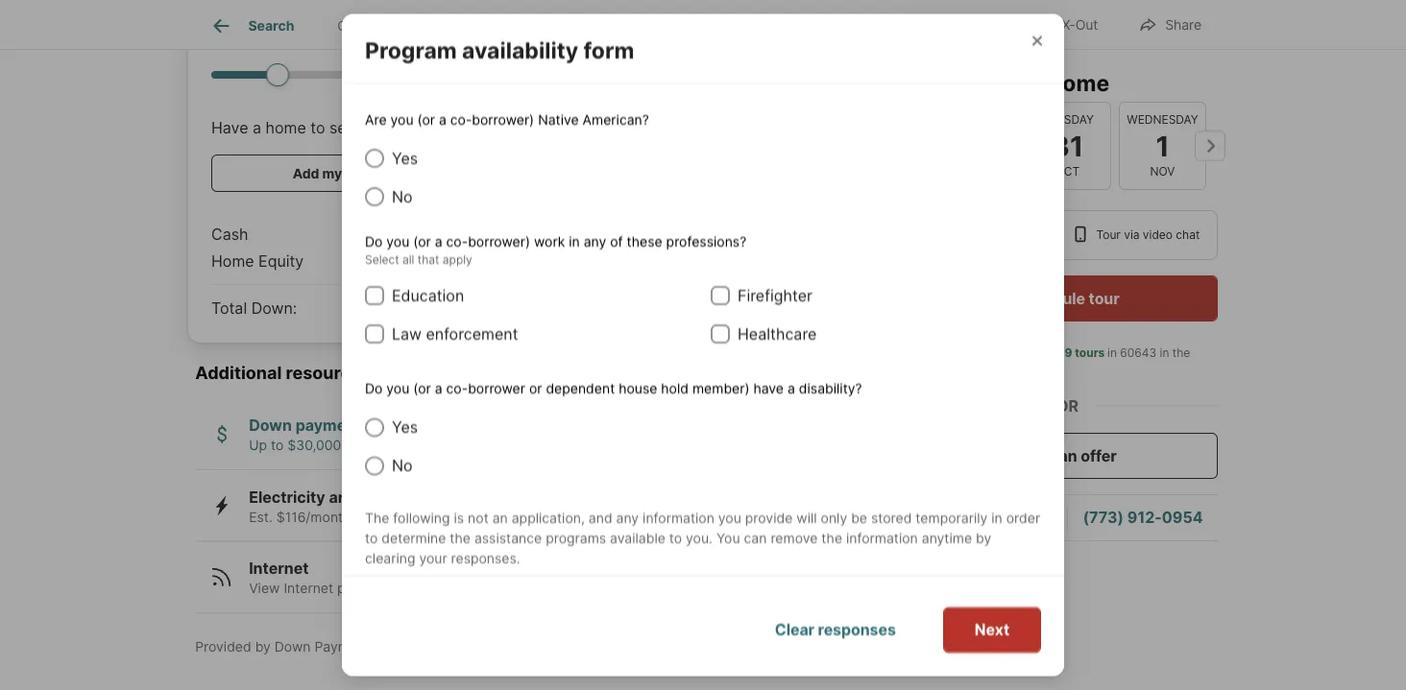 Task type: locate. For each thing, give the bounding box(es) containing it.
available left you.
[[610, 531, 666, 547]]

None button
[[929, 101, 1016, 191], [1024, 102, 1112, 190], [1119, 102, 1207, 190], [929, 101, 1016, 191], [1024, 102, 1112, 190], [1119, 102, 1207, 190]]

1 horizontal spatial assistance
[[475, 531, 542, 547]]

1 horizontal spatial an
[[1059, 447, 1078, 465]]

1 no from the top
[[392, 187, 413, 206]]

1 vertical spatial solar
[[507, 509, 537, 526]]

0 horizontal spatial tour
[[953, 69, 998, 96]]

0 horizontal spatial by
[[255, 639, 271, 655]]

(or for are you (or a co-borrower) native american?
[[417, 112, 435, 128]]

do inside do you (or a co-borrower) work in any of these professions? select all that apply
[[365, 234, 383, 250]]

(773) 912-0954
[[1083, 509, 1203, 527]]

up
[[249, 438, 267, 454]]

do up select
[[365, 234, 383, 250]]

$57,000 for $57,000 (20%)
[[380, 298, 451, 319]]

reserve/national guard
[[392, 56, 565, 74]]

or
[[1057, 397, 1079, 416]]

1 vertical spatial down
[[275, 639, 311, 655]]

available for assistance
[[345, 438, 401, 454]]

1 horizontal spatial information
[[846, 531, 918, 547]]

an left offer
[[1059, 447, 1078, 465]]

do
[[365, 234, 383, 250], [365, 381, 383, 397]]

an right not
[[493, 511, 508, 527]]

application,
[[512, 511, 585, 527]]

you for are you (or a co-borrower) native american?
[[391, 112, 414, 128]]

1 vertical spatial an
[[493, 511, 508, 527]]

you.
[[686, 531, 713, 547]]

information
[[643, 511, 715, 527], [846, 531, 918, 547]]

determine
[[382, 531, 446, 547]]

start an offer
[[1019, 447, 1117, 465]]

borrower) inside do you (or a co-borrower) work in any of these professions? select all that apply
[[468, 234, 530, 250]]

provide
[[745, 511, 793, 527]]

None text field
[[228, 0, 387, 20]]

down payment assistance up to $30,000 available from
[[249, 416, 447, 454]]

1 vertical spatial borrower)
[[468, 234, 530, 250]]

tours
[[1075, 346, 1105, 360]]

home inside button
[[345, 165, 382, 182]]

you right are on the left of the page
[[391, 112, 414, 128]]

1 vertical spatial $57,000
[[380, 298, 451, 319]]

internet view internet plans and providers available for this home
[[249, 560, 609, 597]]

1 horizontal spatial tour
[[1089, 289, 1120, 308]]

(or up that
[[413, 234, 431, 250]]

Firefighter checkbox
[[711, 286, 730, 306]]

home up add in the left top of the page
[[266, 118, 306, 137]]

or
[[529, 381, 542, 397]]

co- down reserve/national
[[450, 112, 472, 128]]

0 vertical spatial yes
[[392, 149, 418, 168]]

solar
[[361, 488, 398, 507], [507, 509, 537, 526]]

this up tuesday
[[1003, 69, 1044, 96]]

0 horizontal spatial any
[[584, 234, 606, 250]]

0 horizontal spatial assistance
[[365, 416, 447, 435]]

$57,000 (20%) tooltip
[[188, 0, 888, 343]]

any
[[584, 234, 606, 250], [616, 511, 639, 527]]

Yes radio
[[365, 418, 384, 438]]

2 no from the top
[[392, 457, 413, 475]]

1 vertical spatial no
[[392, 457, 413, 475]]

2 tab from the left
[[563, 3, 717, 49]]

stored
[[871, 511, 912, 527]]

in inside in the last 30 days
[[1160, 346, 1170, 360]]

and inside internet view internet plans and providers available for this home
[[375, 581, 399, 597]]

search
[[248, 18, 294, 34]]

you inside do you (or a co-borrower) work in any of these professions? select all that apply
[[387, 234, 410, 250]]

provided
[[195, 639, 251, 655]]

the
[[1173, 346, 1191, 360], [450, 531, 471, 547], [822, 531, 843, 547]]

via
[[1124, 228, 1140, 242]]

tab
[[419, 3, 563, 49], [563, 3, 717, 49], [717, 3, 810, 49]]

solar up save
[[361, 488, 398, 507]]

the down is
[[450, 531, 471, 547]]

tour inside schedule tour button
[[1089, 289, 1120, 308]]

tour via video chat option
[[1058, 210, 1218, 260]]

only
[[821, 511, 848, 527]]

resources
[[286, 362, 371, 383]]

tab list
[[188, 0, 825, 49]]

1 horizontal spatial any
[[616, 511, 639, 527]]

down
[[249, 416, 292, 435], [275, 639, 311, 655]]

you for do you (or a co-borrower) work in any of these professions? select all that apply
[[387, 234, 410, 250]]

tour via video chat
[[1097, 228, 1200, 242]]

co- down law enforcement
[[446, 381, 468, 397]]

1 vertical spatial this
[[547, 581, 570, 597]]

form
[[584, 37, 634, 64]]

tour right schedule
[[1089, 289, 1120, 308]]

1 vertical spatial (or
[[413, 234, 431, 250]]

next image
[[1195, 131, 1226, 161]]

information down the stored
[[846, 531, 918, 547]]

co- inside do you (or a co-borrower) work in any of these professions? select all that apply
[[446, 234, 468, 250]]

guard
[[521, 56, 565, 74]]

the right 60643
[[1173, 346, 1191, 360]]

1 vertical spatial by
[[255, 639, 271, 655]]

enforcement
[[426, 325, 518, 344]]

co- for or
[[446, 381, 468, 397]]

for
[[525, 581, 543, 597]]

law enforcement
[[392, 325, 518, 344]]

available
[[345, 438, 401, 454], [610, 531, 666, 547], [466, 581, 521, 597]]

co- up apply
[[446, 234, 468, 250]]

that
[[418, 253, 440, 267]]

this right the for
[[547, 581, 570, 597]]

assistance inside "the following is not an application, and any information you provide will only be stored temporarily in order to determine the assistance programs available to you. you can remove the information anytime by clearing your responses."
[[475, 531, 542, 547]]

2 vertical spatial available
[[466, 581, 521, 597]]

0 vertical spatial do
[[365, 234, 383, 250]]

x-
[[1062, 17, 1076, 33]]

down left 'payment'
[[275, 639, 311, 655]]

0 horizontal spatial information
[[643, 511, 715, 527]]

additional
[[195, 362, 282, 383]]

1 vertical spatial assistance
[[475, 531, 542, 547]]

(or for do you (or a co-borrower or dependent house hold member) have a disability?
[[413, 381, 431, 397]]

to left you.
[[669, 531, 682, 547]]

2 horizontal spatial the
[[1173, 346, 1191, 360]]

equity
[[385, 165, 426, 182]]

you down law
[[387, 381, 410, 397]]

$57,000 (20%)
[[380, 298, 507, 319]]

none text field inside $57,000 (20%) "tooltip"
[[419, 0, 490, 20]]

borrower) up $0
[[468, 234, 530, 250]]

0 vertical spatial internet
[[249, 560, 309, 578]]

no down 'equity'
[[392, 187, 413, 206]]

0 vertical spatial any
[[584, 234, 606, 250]]

available down responses.
[[466, 581, 521, 597]]

0 vertical spatial borrower)
[[472, 112, 534, 128]]

this
[[1003, 69, 1044, 96], [547, 581, 570, 597]]

do for do you (or a co-borrower) work in any of these professions? select all that apply
[[365, 234, 383, 250]]

borrower) for work
[[468, 234, 530, 250]]

to right "up"
[[271, 438, 284, 454]]

0 vertical spatial no
[[392, 187, 413, 206]]

in left order
[[992, 511, 1003, 527]]

no down from
[[392, 457, 413, 475]]

programs
[[546, 531, 606, 547]]

by
[[976, 531, 992, 547], [255, 639, 271, 655]]

0 vertical spatial by
[[976, 531, 992, 547]]

available inside down payment assistance up to $30,000 available from
[[345, 438, 401, 454]]

assistance up responses.
[[475, 531, 542, 547]]

$57,000 for $57,000
[[449, 225, 507, 244]]

1 horizontal spatial solar
[[507, 509, 537, 526]]

any right application,
[[616, 511, 639, 527]]

1
[[1156, 129, 1170, 163]]

est.
[[249, 509, 273, 526]]

and up $116/month,
[[329, 488, 357, 507]]

(or for do you (or a co-borrower) work in any of these professions? select all that apply
[[413, 234, 431, 250]]

1 vertical spatial internet
[[284, 581, 333, 597]]

total down:
[[211, 299, 297, 318]]

temporarily
[[916, 511, 988, 527]]

you
[[391, 112, 414, 128], [387, 234, 410, 250], [387, 381, 410, 397], [718, 511, 742, 527]]

(or inside do you (or a co-borrower) work in any of these professions? select all that apply
[[413, 234, 431, 250]]

option
[[918, 210, 1058, 260]]

$0
[[488, 252, 507, 270]]

to left sell?
[[311, 118, 325, 137]]

1 vertical spatial co-
[[446, 234, 468, 250]]

19 tours in 60643
[[1059, 346, 1157, 360]]

tour right go
[[953, 69, 998, 96]]

provided by down payment resource, wattbuy, and allconnect
[[195, 639, 598, 655]]

yes
[[392, 149, 418, 168], [392, 418, 418, 437]]

borrower
[[468, 381, 525, 397]]

down:
[[251, 299, 297, 318]]

by right provided
[[255, 639, 271, 655]]

be
[[851, 511, 868, 527]]

0 vertical spatial (or
[[417, 112, 435, 128]]

0 vertical spatial $57,000
[[449, 225, 507, 244]]

1 vertical spatial tour
[[1089, 289, 1120, 308]]

the following is not an application, and any information you provide will only be stored temporarily in order to determine the assistance programs available to you. you can remove the information anytime by clearing your responses.
[[365, 511, 1041, 567]]

yes up from
[[392, 418, 418, 437]]

solar right rooftop
[[507, 509, 537, 526]]

tour for go
[[953, 69, 998, 96]]

is
[[454, 511, 464, 527]]

0 vertical spatial solar
[[361, 488, 398, 507]]

1 vertical spatial available
[[610, 531, 666, 547]]

home down "programs"
[[574, 581, 609, 597]]

1 vertical spatial do
[[365, 381, 383, 397]]

in right the tours in the bottom right of the page
[[1108, 346, 1117, 360]]

$57,000 up law
[[380, 298, 451, 319]]

(or up from
[[413, 381, 431, 397]]

tab list containing search
[[188, 0, 825, 49]]

any left of
[[584, 234, 606, 250]]

2 horizontal spatial available
[[610, 531, 666, 547]]

education
[[392, 286, 464, 305]]

1 do from the top
[[365, 234, 383, 250]]

2 do from the top
[[365, 381, 383, 397]]

and down clearing
[[375, 581, 399, 597]]

(or right are on the left of the page
[[417, 112, 435, 128]]

home up no option
[[345, 165, 382, 182]]

$57,000 up apply
[[449, 225, 507, 244]]

1 horizontal spatial by
[[976, 531, 992, 547]]

2 vertical spatial co-
[[446, 381, 468, 397]]

2 yes from the top
[[392, 418, 418, 437]]

internet right view
[[284, 581, 333, 597]]

information up you.
[[643, 511, 715, 527]]

home
[[211, 252, 254, 270]]

0 horizontal spatial available
[[345, 438, 401, 454]]

by down ask a question link
[[976, 531, 992, 547]]

providers
[[402, 581, 462, 597]]

Veteran checkbox
[[711, 17, 730, 36]]

0 vertical spatial available
[[345, 438, 401, 454]]

0 vertical spatial down
[[249, 416, 292, 435]]

0 vertical spatial co-
[[450, 112, 472, 128]]

borrower)
[[472, 112, 534, 128], [468, 234, 530, 250]]

and
[[329, 488, 357, 507], [589, 511, 613, 527], [375, 581, 399, 597], [501, 639, 525, 655]]

do you (or a co-borrower or dependent house hold member) have a disability?
[[365, 381, 862, 397]]

available inside internet view internet plans and providers available for this home
[[466, 581, 521, 597]]

borrower) left native
[[472, 112, 534, 128]]

available for internet
[[466, 581, 521, 597]]

following
[[393, 511, 450, 527]]

available down yes option
[[345, 438, 401, 454]]

None text field
[[419, 0, 490, 20]]

the inside in the last 30 days
[[1173, 346, 1191, 360]]

down up "up"
[[249, 416, 292, 435]]

in inside "the following is not an application, and any information you provide will only be stored temporarily in order to determine the assistance programs available to you. you can remove the information anytime by clearing your responses."
[[992, 511, 1003, 527]]

assistance up from
[[365, 416, 447, 435]]

allconnect
[[529, 639, 598, 655]]

and up "programs"
[[589, 511, 613, 527]]

0 horizontal spatial this
[[547, 581, 570, 597]]

co-
[[450, 112, 472, 128], [446, 234, 468, 250], [446, 381, 468, 397]]

payment
[[296, 416, 362, 435]]

1 vertical spatial information
[[846, 531, 918, 547]]

1 vertical spatial yes
[[392, 418, 418, 437]]

you up all
[[387, 234, 410, 250]]

1 horizontal spatial this
[[1003, 69, 1044, 96]]

0 vertical spatial tour
[[953, 69, 998, 96]]

No radio
[[365, 187, 384, 207]]

0 vertical spatial an
[[1059, 447, 1078, 465]]

ask
[[937, 509, 966, 527]]

add
[[293, 165, 319, 182]]

1 vertical spatial any
[[616, 511, 639, 527]]

chat
[[1176, 228, 1200, 242]]

0 vertical spatial assistance
[[365, 416, 447, 435]]

yes right yes radio
[[392, 149, 418, 168]]

1 horizontal spatial the
[[822, 531, 843, 547]]

in right work
[[569, 234, 580, 250]]

electricity
[[249, 488, 325, 507]]

to
[[311, 118, 325, 137], [271, 438, 284, 454], [365, 531, 378, 547], [669, 531, 682, 547]]

responses
[[818, 621, 896, 640]]

1 yes from the top
[[392, 149, 418, 168]]

you inside "the following is not an application, and any information you provide will only be stored temporarily in order to determine the assistance programs available to you. you can remove the information anytime by clearing your responses."
[[718, 511, 742, 527]]

the down only
[[822, 531, 843, 547]]

you up you
[[718, 511, 742, 527]]

internet up view
[[249, 560, 309, 578]]

law
[[392, 325, 422, 344]]

do up yes option
[[365, 381, 383, 397]]

0 vertical spatial this
[[1003, 69, 1044, 96]]

in right 60643
[[1160, 346, 1170, 360]]

have
[[754, 381, 784, 397]]

Yes radio
[[365, 149, 384, 168]]

0 horizontal spatial an
[[493, 511, 508, 527]]

1 horizontal spatial available
[[466, 581, 521, 597]]

No radio
[[365, 457, 384, 476]]

19
[[1059, 346, 1073, 360]]

3 tab from the left
[[717, 3, 810, 49]]

2 vertical spatial (or
[[413, 381, 431, 397]]

add my home equity
[[293, 165, 426, 182]]



Task type: describe. For each thing, give the bounding box(es) containing it.
availability
[[462, 37, 578, 64]]

Reserve/National Guard checkbox
[[365, 56, 384, 75]]

can
[[744, 531, 767, 547]]

go tour this home
[[918, 69, 1110, 96]]

co- for native
[[450, 112, 472, 128]]

no for are
[[392, 187, 413, 206]]

rooftop
[[456, 509, 503, 526]]

anytime
[[922, 531, 972, 547]]

ask a question
[[937, 509, 1048, 527]]

these
[[627, 234, 663, 250]]

any inside "the following is not an application, and any information you provide will only be stored temporarily in order to determine the assistance programs available to you. you can remove the information anytime by clearing your responses."
[[616, 511, 639, 527]]

overview tab
[[316, 3, 419, 49]]

you for do you (or a co-borrower or dependent house hold member) have a disability?
[[387, 381, 410, 397]]

additional resources
[[195, 362, 371, 383]]

schedule tour
[[1016, 289, 1120, 308]]

a inside do you (or a co-borrower) work in any of these professions? select all that apply
[[435, 234, 443, 250]]

out
[[1076, 17, 1098, 33]]

clear responses
[[775, 621, 896, 640]]

none text field inside $57,000 (20%) "tooltip"
[[228, 0, 387, 20]]

schedule tour button
[[918, 276, 1218, 322]]

home up tuesday
[[1049, 69, 1110, 96]]

x-out
[[1062, 17, 1098, 33]]

30
[[984, 364, 999, 378]]

ask a question link
[[937, 509, 1048, 527]]

member)
[[693, 381, 750, 397]]

are
[[365, 112, 387, 128]]

to inside down payment assistance up to $30,000 available from
[[271, 438, 284, 454]]

wednesday 1 nov
[[1127, 113, 1199, 179]]

firefighter
[[738, 286, 813, 305]]

native
[[538, 112, 579, 128]]

available inside "the following is not an application, and any information you provide will only be stored temporarily in order to determine the assistance programs available to you. you can remove the information anytime by clearing your responses."
[[610, 531, 666, 547]]

you
[[717, 531, 740, 547]]

and right "wattbuy,"
[[501, 639, 525, 655]]

Down Payment Slider range field
[[211, 62, 507, 86]]

disability?
[[799, 381, 862, 397]]

remove
[[771, 531, 818, 547]]

an inside "the following is not an application, and any information you provide will only be stored temporarily in order to determine the assistance programs available to you. you can remove the information anytime by clearing your responses."
[[493, 511, 508, 527]]

Healthcare checkbox
[[711, 325, 730, 344]]

Active duty checkbox
[[365, 17, 384, 36]]

down inside down payment assistance up to $30,000 available from
[[249, 416, 292, 435]]

next
[[975, 621, 1010, 640]]

borrower) for native
[[472, 112, 534, 128]]

start an offer button
[[918, 433, 1218, 479]]

Education checkbox
[[365, 286, 384, 306]]

this inside internet view internet plans and providers available for this home
[[547, 581, 570, 597]]

(773) 912-0954 link
[[1083, 509, 1203, 527]]

in inside do you (or a co-borrower) work in any of these professions? select all that apply
[[569, 234, 580, 250]]

next button
[[943, 608, 1041, 654]]

by inside "the following is not an application, and any information you provide will only be stored temporarily in order to determine the assistance programs available to you. you can remove the information anytime by clearing your responses."
[[976, 531, 992, 547]]

in the last 30 days
[[962, 346, 1194, 378]]

offer
[[1081, 447, 1117, 465]]

order
[[1007, 511, 1041, 527]]

apply
[[443, 253, 472, 267]]

program availability form dialog
[[342, 0, 1064, 677]]

sell?
[[330, 118, 362, 137]]

do you (or a co-borrower) work in any of these professions? select all that apply
[[365, 234, 747, 267]]

clear
[[775, 621, 815, 640]]

yes for are
[[392, 149, 418, 168]]

days
[[1002, 364, 1028, 378]]

equity
[[259, 252, 304, 270]]

not
[[468, 511, 489, 527]]

$116/month,
[[276, 509, 355, 526]]

0 vertical spatial information
[[643, 511, 715, 527]]

the
[[365, 511, 390, 527]]

Law enforcement checkbox
[[365, 325, 384, 344]]

last
[[962, 364, 981, 378]]

work
[[534, 234, 565, 250]]

tour for schedule
[[1089, 289, 1120, 308]]

your
[[419, 551, 447, 567]]

0 horizontal spatial the
[[450, 531, 471, 547]]

wednesday
[[1127, 113, 1199, 127]]

any inside do you (or a co-borrower) work in any of these professions? select all that apply
[[584, 234, 606, 250]]

electricity and solar est. $116/month, save                  $116 with rooftop solar
[[249, 488, 537, 526]]

yes for do
[[392, 418, 418, 437]]

1 tab from the left
[[419, 3, 563, 49]]

an inside "start an offer" button
[[1059, 447, 1078, 465]]

plans
[[337, 581, 371, 597]]

Surviving Spouse checkbox
[[711, 56, 730, 75]]

overview
[[337, 18, 397, 34]]

to inside $57,000 (20%) "tooltip"
[[311, 118, 325, 137]]

american?
[[583, 112, 649, 128]]

cash
[[211, 225, 248, 244]]

schedule
[[1016, 289, 1086, 308]]

oct
[[1056, 165, 1080, 179]]

assistance inside down payment assistance up to $30,000 available from
[[365, 416, 447, 435]]

tuesday 31 oct
[[1042, 113, 1094, 179]]

0 horizontal spatial solar
[[361, 488, 398, 507]]

tour via video chat list box
[[918, 210, 1218, 260]]

add my home equity button
[[211, 155, 507, 192]]

a inside $57,000 (20%) "tooltip"
[[253, 118, 261, 137]]

will
[[797, 511, 817, 527]]

reserve/national
[[392, 56, 516, 74]]

payment
[[315, 639, 370, 655]]

with
[[425, 509, 452, 526]]

and inside "the following is not an application, and any information you provide will only be stored temporarily in order to determine the assistance programs available to you. you can remove the information anytime by clearing your responses."
[[589, 511, 613, 527]]

(20%)
[[455, 298, 507, 319]]

x-out button
[[1019, 4, 1115, 44]]

professions?
[[666, 234, 747, 250]]

and inside electricity and solar est. $116/month, save                  $116 with rooftop solar
[[329, 488, 357, 507]]

hold
[[661, 381, 689, 397]]

home inside internet view internet plans and providers available for this home
[[574, 581, 609, 597]]

view
[[249, 581, 280, 597]]

clearing
[[365, 551, 415, 567]]

nov
[[1151, 165, 1175, 179]]

program availability form element
[[365, 14, 657, 64]]

dependent
[[546, 381, 615, 397]]

no for do
[[392, 457, 413, 475]]

house
[[619, 381, 658, 397]]

to down the
[[365, 531, 378, 547]]

program
[[365, 37, 457, 64]]

co- for work
[[446, 234, 468, 250]]

do for do you (or a co-borrower or dependent house hold member) have a disability?
[[365, 381, 383, 397]]

select
[[365, 253, 399, 267]]

from
[[404, 438, 434, 454]]

912-
[[1128, 509, 1162, 527]]

share
[[1166, 17, 1202, 33]]



Task type: vqa. For each thing, say whether or not it's contained in the screenshot.
information
yes



